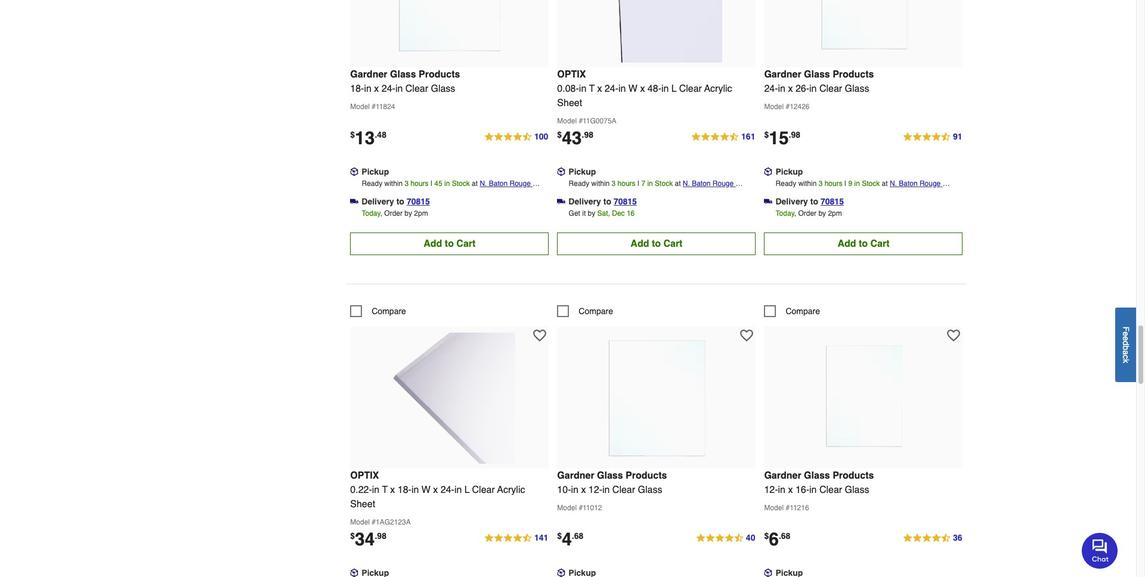 Task type: locate. For each thing, give the bounding box(es) containing it.
2 n. baton rouge lowe's button from the left
[[683, 178, 756, 200]]

$ inside $ 13 .48
[[350, 130, 355, 139]]

2 horizontal spatial cart
[[871, 238, 890, 249]]

2 by from the left
[[588, 209, 596, 218]]

lowe's for ready within 3 hours | 7 in stock at n. baton rouge lowe's
[[683, 191, 705, 200]]

add to cart down ready within 3 hours | 45 in stock at n. baton rouge lowe's
[[424, 238, 476, 249]]

1 today , order by 2pm from the left
[[362, 209, 428, 218]]

rouge inside ready within 3 hours | 7 in stock at n. baton rouge lowe's
[[713, 179, 734, 188]]

3 delivery to 70815 from the left
[[776, 197, 844, 206]]

0 horizontal spatial add to cart
[[424, 238, 476, 249]]

$ left .48
[[350, 130, 355, 139]]

2 rouge from the left
[[713, 179, 734, 188]]

2pm down ready within 3 hours | 45 in stock at n. baton rouge lowe's
[[414, 209, 428, 218]]

0 horizontal spatial optix
[[350, 471, 379, 481]]

$ right 141
[[557, 531, 562, 541]]

0 horizontal spatial 70815
[[407, 197, 430, 206]]

0 horizontal spatial ,
[[381, 209, 382, 218]]

1 baton from the left
[[489, 179, 508, 188]]

2 horizontal spatial add to cart button
[[765, 232, 963, 255]]

2 horizontal spatial baton
[[899, 179, 918, 188]]

products inside gardner glass products 10-in x 12-in clear glass
[[626, 471, 667, 481]]

compare for 3121139 element
[[579, 306, 613, 316]]

within inside ready within 3 hours | 45 in stock at n. baton rouge lowe's
[[385, 179, 403, 188]]

ready inside ready within 3 hours | 45 in stock at n. baton rouge lowe's
[[362, 179, 383, 188]]

l
[[672, 83, 677, 94], [465, 485, 470, 496]]

actual price $15.98 element
[[765, 127, 801, 148]]

| for 9
[[845, 179, 847, 188]]

0 horizontal spatial pickup image
[[350, 168, 359, 176]]

3 lowe's from the left
[[890, 191, 912, 200]]

2 at from the left
[[675, 179, 681, 188]]

pickup image
[[350, 168, 359, 176], [765, 168, 773, 176], [557, 569, 566, 577]]

by
[[405, 209, 412, 218], [588, 209, 596, 218], [819, 209, 826, 218]]

3 truck filled image from the left
[[765, 197, 773, 206]]

$ right 40
[[765, 531, 769, 541]]

cart down ready within 3 hours | 45 in stock at n. baton rouge lowe's
[[457, 238, 476, 249]]

w inside optix 0.08-in t x 24-in w x 48-in l clear acrylic sheet
[[629, 83, 638, 94]]

cart down ready within 3 hours | 7 in stock at n. baton rouge lowe's
[[664, 238, 683, 249]]

today , order by 2pm
[[362, 209, 428, 218], [776, 209, 842, 218]]

products inside gardner glass products 24-in x 26-in clear glass
[[833, 69, 874, 80]]

1 by from the left
[[405, 209, 412, 218]]

2 12- from the left
[[765, 485, 778, 496]]

pickup
[[362, 167, 389, 176], [569, 167, 596, 176], [776, 167, 803, 176]]

gardner up "10-"
[[557, 471, 595, 481]]

1 vertical spatial 18-
[[398, 485, 412, 496]]

2 horizontal spatial delivery
[[776, 197, 808, 206]]

2 compare from the left
[[579, 306, 613, 316]]

1 horizontal spatial w
[[629, 83, 638, 94]]

order for ready within 3 hours | 45 in stock at n. baton rouge lowe's
[[384, 209, 403, 218]]

3 left 7
[[612, 179, 616, 188]]

gardner for 24-
[[765, 69, 802, 80]]

1 horizontal spatial cart
[[664, 238, 683, 249]]

dec
[[612, 209, 625, 218]]

2 order from the left
[[799, 209, 817, 218]]

3502292 element
[[350, 305, 406, 317]]

4.5 stars image for 6
[[903, 531, 963, 546]]

18- up model # 11824
[[350, 83, 364, 94]]

hours inside ready within 3 hours | 7 in stock at n. baton rouge lowe's
[[618, 179, 636, 188]]

acrylic up 141 button
[[497, 485, 525, 496]]

gardner glass products 24-in x 26-in clear glass image
[[798, 0, 930, 62]]

2 horizontal spatial n. baton rouge lowe's button
[[890, 178, 963, 200]]

11824
[[376, 102, 395, 111]]

stock inside ready within 3 hours | 7 in stock at n. baton rouge lowe's
[[655, 179, 673, 188]]

n. baton rouge lowe's button
[[480, 178, 549, 200], [683, 178, 756, 200], [890, 178, 963, 200]]

gardner glass products 18-in x 24-in clear glass image
[[384, 0, 515, 62]]

# up actual price $34.98 element in the bottom left of the page
[[372, 518, 376, 527]]

in inside ready within 3 hours | 7 in stock at n. baton rouge lowe's
[[648, 179, 653, 188]]

clear for gardner glass products 12-in x 16-in clear glass
[[820, 485, 843, 496]]

lowe's for ready within 3 hours | 9 in stock at n. baton rouge lowe's
[[890, 191, 912, 200]]

1 compare from the left
[[372, 306, 406, 316]]

1 horizontal spatial delivery
[[569, 197, 601, 206]]

add to cart down ready within 3 hours | 9 in stock at n. baton rouge lowe's
[[838, 238, 890, 249]]

stock right '45'
[[452, 179, 470, 188]]

1 horizontal spatial today , order by 2pm
[[776, 209, 842, 218]]

by down ready within 3 hours | 9 in stock at n. baton rouge lowe's
[[819, 209, 826, 218]]

1 horizontal spatial 2pm
[[828, 209, 842, 218]]

1 horizontal spatial sheet
[[557, 98, 582, 108]]

3 70815 from the left
[[821, 197, 844, 206]]

model for 0.22-in t x 18-in w x 24-in l clear acrylic sheet
[[350, 518, 370, 527]]

optix 0.22-in t x 18-in w x 24-in l clear acrylic sheet image
[[384, 333, 515, 464]]

t right 0.08-
[[589, 83, 595, 94]]

at for 7
[[675, 179, 681, 188]]

24- inside optix 0.08-in t x 24-in w x 48-in l clear acrylic sheet
[[605, 83, 619, 94]]

add to cart button
[[350, 232, 549, 255], [557, 232, 756, 255], [765, 232, 963, 255]]

1 vertical spatial acrylic
[[497, 485, 525, 496]]

delivery for ready within 3 hours | 45 in stock at n. baton rouge lowe's
[[362, 197, 394, 206]]

1 horizontal spatial pickup image
[[557, 569, 566, 577]]

2 horizontal spatial rouge
[[920, 179, 941, 188]]

.98 for 34
[[375, 531, 387, 541]]

1 horizontal spatial by
[[588, 209, 596, 218]]

clear inside gardner glass products 24-in x 26-in clear glass
[[820, 83, 843, 94]]

hours inside ready within 3 hours | 9 in stock at n. baton rouge lowe's
[[825, 179, 843, 188]]

compare
[[372, 306, 406, 316], [579, 306, 613, 316], [786, 306, 820, 316]]

optix for 0.22-
[[350, 471, 379, 481]]

# up $ 4 .68
[[579, 504, 583, 512]]

3 n. baton rouge lowe's button from the left
[[890, 178, 963, 200]]

n. baton rouge lowe's button down 161 button
[[683, 178, 756, 200]]

10-
[[557, 485, 571, 496]]

18- inside gardner glass products 18-in x 24-in clear glass
[[350, 83, 364, 94]]

hours for 9
[[825, 179, 843, 188]]

1 70815 from the left
[[407, 197, 430, 206]]

3 by from the left
[[819, 209, 826, 218]]

order down ready within 3 hours | 9 in stock at n. baton rouge lowe's
[[799, 209, 817, 218]]

n. baton rouge lowe's button down 91 button
[[890, 178, 963, 200]]

| left '45'
[[431, 179, 433, 188]]

0 horizontal spatial 18-
[[350, 83, 364, 94]]

gardner glass products 18-in x 24-in clear glass
[[350, 69, 460, 94]]

91 button
[[903, 130, 963, 144]]

2 | from the left
[[638, 179, 640, 188]]

4.5 stars image containing 100
[[484, 130, 549, 144]]

2 horizontal spatial delivery to 70815
[[776, 197, 844, 206]]

3 3 from the left
[[819, 179, 823, 188]]

x inside gardner glass products 18-in x 24-in clear glass
[[374, 83, 379, 94]]

2 cart from the left
[[664, 238, 683, 249]]

# up '$ 15 .98'
[[786, 102, 790, 111]]

#
[[372, 102, 376, 111], [786, 102, 790, 111], [579, 117, 583, 125], [579, 504, 583, 512], [786, 504, 790, 512], [372, 518, 376, 527]]

2 today from the left
[[776, 209, 795, 218]]

0 horizontal spatial acrylic
[[497, 485, 525, 496]]

1 horizontal spatial heart outline image
[[948, 329, 961, 342]]

within inside ready within 3 hours | 7 in stock at n. baton rouge lowe's
[[592, 179, 610, 188]]

4.5 stars image containing 36
[[903, 531, 963, 546]]

3 inside ready within 3 hours | 9 in stock at n. baton rouge lowe's
[[819, 179, 823, 188]]

0 horizontal spatial t
[[382, 485, 388, 496]]

pickup image
[[557, 168, 566, 176], [350, 569, 359, 577], [765, 569, 773, 577]]

e
[[1122, 332, 1131, 336], [1122, 336, 1131, 341]]

70815
[[407, 197, 430, 206], [614, 197, 637, 206], [821, 197, 844, 206]]

sheet
[[557, 98, 582, 108], [350, 499, 375, 510]]

3 inside ready within 3 hours | 45 in stock at n. baton rouge lowe's
[[405, 179, 409, 188]]

l inside optix 0.08-in t x 24-in w x 48-in l clear acrylic sheet
[[672, 83, 677, 94]]

4.5 stars image
[[484, 130, 549, 144], [691, 130, 756, 144], [903, 130, 963, 144], [484, 531, 549, 546], [696, 531, 756, 546], [903, 531, 963, 546]]

1 truck filled image from the left
[[350, 197, 359, 206]]

$ 43 .98
[[557, 127, 594, 148]]

stock right 7
[[655, 179, 673, 188]]

3 at from the left
[[882, 179, 888, 188]]

9
[[849, 179, 853, 188]]

gardner glass products 12-in x 16-in clear glass image
[[798, 333, 930, 464]]

1 vertical spatial w
[[422, 485, 431, 496]]

optix inside 'optix 0.22-in t x 18-in w x 24-in l clear acrylic sheet'
[[350, 471, 379, 481]]

within left '45'
[[385, 179, 403, 188]]

baton for ready within 3 hours | 7 in stock at n. baton rouge lowe's
[[692, 179, 711, 188]]

$ down model # 1ag2123a
[[350, 531, 355, 541]]

within up get it by sat, dec 16
[[592, 179, 610, 188]]

| inside ready within 3 hours | 45 in stock at n. baton rouge lowe's
[[431, 179, 433, 188]]

n. right '45'
[[480, 179, 487, 188]]

stock right 9
[[862, 179, 880, 188]]

at for 9
[[882, 179, 888, 188]]

e up d
[[1122, 332, 1131, 336]]

gardner inside gardner glass products 18-in x 24-in clear glass
[[350, 69, 388, 80]]

# up the $ 43 .98
[[579, 117, 583, 125]]

$ right 100
[[557, 130, 562, 139]]

3 pickup from the left
[[776, 167, 803, 176]]

sheet inside optix 0.08-in t x 24-in w x 48-in l clear acrylic sheet
[[557, 98, 582, 108]]

0 horizontal spatial l
[[465, 485, 470, 496]]

pickup down the actual price $15.98 element
[[776, 167, 803, 176]]

2 horizontal spatial 3
[[819, 179, 823, 188]]

3 70815 button from the left
[[821, 195, 844, 207]]

3 left 9
[[819, 179, 823, 188]]

pickup down actual price $43.98 element
[[569, 167, 596, 176]]

add to cart
[[424, 238, 476, 249], [631, 238, 683, 249], [838, 238, 890, 249]]

ready down $ 13 .48
[[362, 179, 383, 188]]

2 horizontal spatial .98
[[789, 130, 801, 139]]

within for ready within 3 hours | 9 in stock at n. baton rouge lowe's
[[799, 179, 817, 188]]

optix for 0.08-
[[557, 69, 586, 80]]

pickup image down 15 at the right of the page
[[765, 168, 773, 176]]

gardner
[[350, 69, 388, 80], [765, 69, 802, 80], [557, 471, 595, 481], [765, 471, 802, 481]]

0 vertical spatial acrylic
[[705, 83, 732, 94]]

3 n. from the left
[[890, 179, 897, 188]]

hours left '45'
[[411, 179, 429, 188]]

gardner inside gardner glass products 10-in x 12-in clear glass
[[557, 471, 595, 481]]

70815 button
[[407, 195, 430, 207], [614, 195, 637, 207], [821, 195, 844, 207]]

0 vertical spatial l
[[672, 83, 677, 94]]

3 for 9
[[819, 179, 823, 188]]

today , order by 2pm down ready within 3 hours | 45 in stock at n. baton rouge lowe's
[[362, 209, 428, 218]]

1 , from the left
[[381, 209, 382, 218]]

1 hours from the left
[[411, 179, 429, 188]]

n. baton rouge lowe's button for ready within 3 hours | 9 in stock at n. baton rouge lowe's
[[890, 178, 963, 200]]

in
[[364, 83, 372, 94], [395, 83, 403, 94], [579, 83, 587, 94], [619, 83, 626, 94], [662, 83, 669, 94], [778, 83, 786, 94], [810, 83, 817, 94], [445, 179, 450, 188], [648, 179, 653, 188], [855, 179, 860, 188], [372, 485, 380, 496], [412, 485, 419, 496], [455, 485, 462, 496], [571, 485, 579, 496], [603, 485, 610, 496], [778, 485, 786, 496], [810, 485, 817, 496]]

within for ready within 3 hours | 45 in stock at n. baton rouge lowe's
[[385, 179, 403, 188]]

actual price $4.68 element
[[557, 529, 584, 550]]

1 order from the left
[[384, 209, 403, 218]]

w
[[629, 83, 638, 94], [422, 485, 431, 496]]

3 delivery from the left
[[776, 197, 808, 206]]

pickup for ready within 3 hours | 45 in stock at n. baton rouge lowe's
[[362, 167, 389, 176]]

2 add from the left
[[631, 238, 649, 249]]

1 horizontal spatial |
[[638, 179, 640, 188]]

3 | from the left
[[845, 179, 847, 188]]

sheet inside 'optix 0.22-in t x 18-in w x 24-in l clear acrylic sheet'
[[350, 499, 375, 510]]

.98 inside the $ 43 .98
[[582, 130, 594, 139]]

2 horizontal spatial hours
[[825, 179, 843, 188]]

2 horizontal spatial within
[[799, 179, 817, 188]]

2 hours from the left
[[618, 179, 636, 188]]

hours
[[411, 179, 429, 188], [618, 179, 636, 188], [825, 179, 843, 188]]

1 horizontal spatial add to cart button
[[557, 232, 756, 255]]

products
[[419, 69, 460, 80], [833, 69, 874, 80], [626, 471, 667, 481], [833, 471, 874, 481]]

model left 11216
[[765, 504, 784, 512]]

0 horizontal spatial w
[[422, 485, 431, 496]]

rouge inside ready within 3 hours | 9 in stock at n. baton rouge lowe's
[[920, 179, 941, 188]]

1 2pm from the left
[[414, 209, 428, 218]]

1 horizontal spatial ,
[[795, 209, 797, 218]]

within inside ready within 3 hours | 9 in stock at n. baton rouge lowe's
[[799, 179, 817, 188]]

0 horizontal spatial at
[[472, 179, 478, 188]]

36 button
[[903, 531, 963, 546]]

1 horizontal spatial baton
[[692, 179, 711, 188]]

3
[[405, 179, 409, 188], [612, 179, 616, 188], [819, 179, 823, 188]]

2 truck filled image from the left
[[557, 197, 566, 206]]

rouge down 161 button
[[713, 179, 734, 188]]

l for 48-
[[672, 83, 677, 94]]

$ for 34
[[350, 531, 355, 541]]

add
[[424, 238, 442, 249], [631, 238, 649, 249], [838, 238, 856, 249]]

0 horizontal spatial order
[[384, 209, 403, 218]]

gardner up "16-"
[[765, 471, 802, 481]]

$ inside '$ 15 .98'
[[765, 130, 769, 139]]

26-
[[796, 83, 810, 94]]

1 horizontal spatial acrylic
[[705, 83, 732, 94]]

0 horizontal spatial 2pm
[[414, 209, 428, 218]]

3 for 7
[[612, 179, 616, 188]]

1 today from the left
[[362, 209, 381, 218]]

stock inside ready within 3 hours | 9 in stock at n. baton rouge lowe's
[[862, 179, 880, 188]]

1 vertical spatial optix
[[350, 471, 379, 481]]

clear inside gardner glass products 12-in x 16-in clear glass
[[820, 485, 843, 496]]

| left 9
[[845, 179, 847, 188]]

today , order by 2pm for ready within 3 hours | 9 in stock at n. baton rouge lowe's
[[776, 209, 842, 218]]

acrylic up 161 button
[[705, 83, 732, 94]]

.68
[[572, 531, 584, 541], [779, 531, 791, 541]]

compare inside 3121157 element
[[786, 306, 820, 316]]

0 horizontal spatial 70815 button
[[407, 195, 430, 207]]

2 horizontal spatial ready
[[776, 179, 797, 188]]

optix inside optix 0.08-in t x 24-in w x 48-in l clear acrylic sheet
[[557, 69, 586, 80]]

heart outline image
[[741, 329, 754, 342], [948, 329, 961, 342]]

get it by sat, dec 16
[[569, 209, 635, 218]]

0 horizontal spatial 3
[[405, 179, 409, 188]]

# for optix 0.22-in t x 18-in w x 24-in l clear acrylic sheet
[[372, 518, 376, 527]]

0 horizontal spatial baton
[[489, 179, 508, 188]]

2 within from the left
[[592, 179, 610, 188]]

$ inside the $ 43 .98
[[557, 130, 562, 139]]

hours left 7
[[618, 179, 636, 188]]

stock
[[452, 179, 470, 188], [655, 179, 673, 188], [862, 179, 880, 188]]

gardner for 12-
[[765, 471, 802, 481]]

18- up 1ag2123a
[[398, 485, 412, 496]]

at right 9
[[882, 179, 888, 188]]

.98 inside '$ 34 .98'
[[375, 531, 387, 541]]

|
[[431, 179, 433, 188], [638, 179, 640, 188], [845, 179, 847, 188]]

cart down ready within 3 hours | 9 in stock at n. baton rouge lowe's
[[871, 238, 890, 249]]

gardner inside gardner glass products 24-in x 26-in clear glass
[[765, 69, 802, 80]]

24- inside 'optix 0.22-in t x 18-in w x 24-in l clear acrylic sheet'
[[441, 485, 455, 496]]

2 horizontal spatial pickup image
[[765, 168, 773, 176]]

1 70815 button from the left
[[407, 195, 430, 207]]

at right 7
[[675, 179, 681, 188]]

3 left '45'
[[405, 179, 409, 188]]

heart outline image
[[534, 329, 547, 342]]

by down ready within 3 hours | 45 in stock at n. baton rouge lowe's
[[405, 209, 412, 218]]

1 .68 from the left
[[572, 531, 584, 541]]

.98 inside '$ 15 .98'
[[789, 130, 801, 139]]

2 horizontal spatial add
[[838, 238, 856, 249]]

2 delivery to 70815 from the left
[[569, 197, 637, 206]]

clear
[[406, 83, 428, 94], [679, 83, 702, 94], [820, 83, 843, 94], [472, 485, 495, 496], [613, 485, 635, 496], [820, 485, 843, 496]]

pickup image down 34
[[350, 569, 359, 577]]

2 horizontal spatial stock
[[862, 179, 880, 188]]

model
[[350, 102, 370, 111], [765, 102, 784, 111], [557, 117, 577, 125], [557, 504, 577, 512], [765, 504, 784, 512], [350, 518, 370, 527]]

2 70815 button from the left
[[614, 195, 637, 207]]

1 lowe's from the left
[[480, 191, 502, 200]]

within
[[385, 179, 403, 188], [592, 179, 610, 188], [799, 179, 817, 188]]

12- up 11012
[[589, 485, 603, 496]]

3 inside ready within 3 hours | 7 in stock at n. baton rouge lowe's
[[612, 179, 616, 188]]

n. inside ready within 3 hours | 7 in stock at n. baton rouge lowe's
[[683, 179, 690, 188]]

hours inside ready within 3 hours | 45 in stock at n. baton rouge lowe's
[[411, 179, 429, 188]]

1 horizontal spatial add
[[631, 238, 649, 249]]

1 horizontal spatial pickup
[[569, 167, 596, 176]]

t for 0.08-
[[589, 83, 595, 94]]

chat invite button image
[[1082, 533, 1119, 569]]

12426
[[790, 102, 810, 111]]

0 horizontal spatial rouge
[[510, 179, 531, 188]]

products inside gardner glass products 12-in x 16-in clear glass
[[833, 471, 874, 481]]

2 add to cart button from the left
[[557, 232, 756, 255]]

add to cart down "16" in the top of the page
[[631, 238, 683, 249]]

1 12- from the left
[[589, 485, 603, 496]]

3 compare from the left
[[786, 306, 820, 316]]

1 horizontal spatial at
[[675, 179, 681, 188]]

sat,
[[598, 209, 610, 218]]

0 horizontal spatial pickup
[[362, 167, 389, 176]]

3 hours from the left
[[825, 179, 843, 188]]

1 delivery to 70815 from the left
[[362, 197, 430, 206]]

compare inside 3502292 element
[[372, 306, 406, 316]]

today
[[362, 209, 381, 218], [776, 209, 795, 218]]

baton down the 100 button
[[489, 179, 508, 188]]

2 baton from the left
[[692, 179, 711, 188]]

products inside gardner glass products 18-in x 24-in clear glass
[[419, 69, 460, 80]]

1 horizontal spatial add to cart
[[631, 238, 683, 249]]

18-
[[350, 83, 364, 94], [398, 485, 412, 496]]

2 today , order by 2pm from the left
[[776, 209, 842, 218]]

.98
[[582, 130, 594, 139], [789, 130, 801, 139], [375, 531, 387, 541]]

e up b
[[1122, 336, 1131, 341]]

2 horizontal spatial add to cart
[[838, 238, 890, 249]]

ready up 'get'
[[569, 179, 590, 188]]

gardner glass products 10-in x 12-in clear glass image
[[591, 333, 722, 464]]

n. inside ready within 3 hours | 9 in stock at n. baton rouge lowe's
[[890, 179, 897, 188]]

| inside ready within 3 hours | 7 in stock at n. baton rouge lowe's
[[638, 179, 640, 188]]

| left 7
[[638, 179, 640, 188]]

0 vertical spatial optix
[[557, 69, 586, 80]]

$ for 6
[[765, 531, 769, 541]]

ready for ready within 3 hours | 7 in stock at n. baton rouge lowe's
[[569, 179, 590, 188]]

.68 inside $ 4 .68
[[572, 531, 584, 541]]

| inside ready within 3 hours | 9 in stock at n. baton rouge lowe's
[[845, 179, 847, 188]]

model for 0.08-in t x 24-in w x 48-in l clear acrylic sheet
[[557, 117, 577, 125]]

ready inside ready within 3 hours | 9 in stock at n. baton rouge lowe's
[[776, 179, 797, 188]]

$ inside $ 4 .68
[[557, 531, 562, 541]]

12- up model # 11216
[[765, 485, 778, 496]]

model down "10-"
[[557, 504, 577, 512]]

70815 for 45
[[407, 197, 430, 206]]

2pm
[[414, 209, 428, 218], [828, 209, 842, 218]]

1 e from the top
[[1122, 332, 1131, 336]]

n. for 9
[[890, 179, 897, 188]]

pickup down $ 13 .48
[[362, 167, 389, 176]]

4.5 stars image for 15
[[903, 130, 963, 144]]

0 horizontal spatial sheet
[[350, 499, 375, 510]]

.98 down the "model # 11g0075a" at top
[[582, 130, 594, 139]]

1 horizontal spatial order
[[799, 209, 817, 218]]

1 horizontal spatial lowe's
[[683, 191, 705, 200]]

1 n. baton rouge lowe's button from the left
[[480, 178, 549, 200]]

ready within 3 hours | 45 in stock at n. baton rouge lowe's
[[362, 179, 533, 200]]

lowe's
[[480, 191, 502, 200], [683, 191, 705, 200], [890, 191, 912, 200]]

ready for ready within 3 hours | 45 in stock at n. baton rouge lowe's
[[362, 179, 383, 188]]

lowe's inside ready within 3 hours | 7 in stock at n. baton rouge lowe's
[[683, 191, 705, 200]]

2 horizontal spatial 70815 button
[[821, 195, 844, 207]]

$
[[350, 130, 355, 139], [557, 130, 562, 139], [765, 130, 769, 139], [350, 531, 355, 541], [557, 531, 562, 541], [765, 531, 769, 541]]

0 horizontal spatial stock
[[452, 179, 470, 188]]

gardner up model # 11824
[[350, 69, 388, 80]]

.98 down model # 1ag2123a
[[375, 531, 387, 541]]

acrylic inside 'optix 0.22-in t x 18-in w x 24-in l clear acrylic sheet'
[[497, 485, 525, 496]]

.68 down model # 11216
[[779, 531, 791, 541]]

pickup image for ready within 3 hours | 45 in stock at n. baton rouge lowe's
[[350, 168, 359, 176]]

7
[[642, 179, 646, 188]]

model up 43
[[557, 117, 577, 125]]

x inside gardner glass products 24-in x 26-in clear glass
[[788, 83, 793, 94]]

t right 0.22-
[[382, 485, 388, 496]]

0 horizontal spatial .68
[[572, 531, 584, 541]]

model up 34
[[350, 518, 370, 527]]

2 stock from the left
[[655, 179, 673, 188]]

2 heart outline image from the left
[[948, 329, 961, 342]]

$ 4 .68
[[557, 529, 584, 550]]

1 horizontal spatial t
[[589, 83, 595, 94]]

add down ready within 3 hours | 9 in stock at n. baton rouge lowe's
[[838, 238, 856, 249]]

n. baton rouge lowe's button down the 100 button
[[480, 178, 549, 200]]

0 horizontal spatial by
[[405, 209, 412, 218]]

add down "16" in the top of the page
[[631, 238, 649, 249]]

43
[[562, 127, 582, 148]]

add down ready within 3 hours | 45 in stock at n. baton rouge lowe's
[[424, 238, 442, 249]]

3 within from the left
[[799, 179, 817, 188]]

2pm down ready within 3 hours | 9 in stock at n. baton rouge lowe's
[[828, 209, 842, 218]]

2 horizontal spatial truck filled image
[[765, 197, 773, 206]]

ready inside ready within 3 hours | 7 in stock at n. baton rouge lowe's
[[569, 179, 590, 188]]

cart
[[457, 238, 476, 249], [664, 238, 683, 249], [871, 238, 890, 249]]

2 ready from the left
[[569, 179, 590, 188]]

# for gardner glass products 18-in x 24-in clear glass
[[372, 102, 376, 111]]

0 horizontal spatial compare
[[372, 306, 406, 316]]

2 , from the left
[[795, 209, 797, 218]]

1 add to cart button from the left
[[350, 232, 549, 255]]

model for 18-in x 24-in clear glass
[[350, 102, 370, 111]]

$ right 161
[[765, 130, 769, 139]]

$ inside '$ 34 .98'
[[350, 531, 355, 541]]

ready within 3 hours | 9 in stock at n. baton rouge lowe's
[[776, 179, 943, 200]]

baton down 161 button
[[692, 179, 711, 188]]

k
[[1122, 359, 1131, 363]]

ready
[[362, 179, 383, 188], [569, 179, 590, 188], [776, 179, 797, 188]]

$ inside $ 6 .68
[[765, 531, 769, 541]]

hours left 9
[[825, 179, 843, 188]]

1 within from the left
[[385, 179, 403, 188]]

1 vertical spatial t
[[382, 485, 388, 496]]

model for 10-in x 12-in clear glass
[[557, 504, 577, 512]]

1 horizontal spatial 18-
[[398, 485, 412, 496]]

gardner up 26-
[[765, 69, 802, 80]]

n. for 45
[[480, 179, 487, 188]]

add to cart button down ready within 3 hours | 45 in stock at n. baton rouge lowe's
[[350, 232, 549, 255]]

0 horizontal spatial heart outline image
[[741, 329, 754, 342]]

clear inside gardner glass products 18-in x 24-in clear glass
[[406, 83, 428, 94]]

1 horizontal spatial .98
[[582, 130, 594, 139]]

2 delivery from the left
[[569, 197, 601, 206]]

n.
[[480, 179, 487, 188], [683, 179, 690, 188], [890, 179, 897, 188]]

1 horizontal spatial rouge
[[713, 179, 734, 188]]

t inside optix 0.08-in t x 24-in w x 48-in l clear acrylic sheet
[[589, 83, 595, 94]]

lowe's inside ready within 3 hours | 9 in stock at n. baton rouge lowe's
[[890, 191, 912, 200]]

0 horizontal spatial n. baton rouge lowe's button
[[480, 178, 549, 200]]

add to cart button down "16" in the top of the page
[[557, 232, 756, 255]]

100
[[535, 132, 549, 141]]

2 horizontal spatial |
[[845, 179, 847, 188]]

c
[[1122, 355, 1131, 359]]

1 pickup from the left
[[362, 167, 389, 176]]

gardner glass products 10-in x 12-in clear glass
[[557, 471, 667, 496]]

3 ready from the left
[[776, 179, 797, 188]]

1 horizontal spatial ready
[[569, 179, 590, 188]]

2pm for 45
[[414, 209, 428, 218]]

1 horizontal spatial within
[[592, 179, 610, 188]]

2 horizontal spatial pickup
[[776, 167, 803, 176]]

delivery to 70815 for ready within 3 hours | 9 in stock at n. baton rouge lowe's
[[776, 197, 844, 206]]

acrylic inside optix 0.08-in t x 24-in w x 48-in l clear acrylic sheet
[[705, 83, 732, 94]]

3121139 element
[[557, 305, 613, 317]]

acrylic for 0.08-in t x 24-in w x 48-in l clear acrylic sheet
[[705, 83, 732, 94]]

model for 24-in x 26-in clear glass
[[765, 102, 784, 111]]

2 e from the top
[[1122, 336, 1131, 341]]

stock inside ready within 3 hours | 45 in stock at n. baton rouge lowe's
[[452, 179, 470, 188]]

1 horizontal spatial delivery to 70815
[[569, 197, 637, 206]]

$ 13 .48
[[350, 127, 387, 148]]

0 horizontal spatial delivery to 70815
[[362, 197, 430, 206]]

4.5 stars image containing 141
[[484, 531, 549, 546]]

pickup image down 13
[[350, 168, 359, 176]]

1 stock from the left
[[452, 179, 470, 188]]

order down ready within 3 hours | 45 in stock at n. baton rouge lowe's
[[384, 209, 403, 218]]

.98 for 15
[[789, 130, 801, 139]]

baton down 91 button
[[899, 179, 918, 188]]

by right it
[[588, 209, 596, 218]]

baton for ready within 3 hours | 45 in stock at n. baton rouge lowe's
[[489, 179, 508, 188]]

1 horizontal spatial 12-
[[765, 485, 778, 496]]

0 horizontal spatial .98
[[375, 531, 387, 541]]

0 horizontal spatial n.
[[480, 179, 487, 188]]

4.5 stars image containing 161
[[691, 130, 756, 144]]

70815 button for 7
[[614, 195, 637, 207]]

1 horizontal spatial 70815
[[614, 197, 637, 206]]

at inside ready within 3 hours | 45 in stock at n. baton rouge lowe's
[[472, 179, 478, 188]]

today , order by 2pm for ready within 3 hours | 45 in stock at n. baton rouge lowe's
[[362, 209, 428, 218]]

3 rouge from the left
[[920, 179, 941, 188]]

0 horizontal spatial truck filled image
[[350, 197, 359, 206]]

add to cart button down ready within 3 hours | 9 in stock at n. baton rouge lowe's
[[765, 232, 963, 255]]

.68 inside $ 6 .68
[[779, 531, 791, 541]]

gardner inside gardner glass products 12-in x 16-in clear glass
[[765, 471, 802, 481]]

ready down the actual price $15.98 element
[[776, 179, 797, 188]]

4.5 stars image containing 91
[[903, 130, 963, 144]]

compare inside 3121139 element
[[579, 306, 613, 316]]

,
[[381, 209, 382, 218], [795, 209, 797, 218]]

.98 for 43
[[582, 130, 594, 139]]

1 at from the left
[[472, 179, 478, 188]]

w inside 'optix 0.22-in t x 18-in w x 24-in l clear acrylic sheet'
[[422, 485, 431, 496]]

glass
[[390, 69, 416, 80], [804, 69, 830, 80], [431, 83, 455, 94], [845, 83, 870, 94], [597, 471, 623, 481], [804, 471, 830, 481], [638, 485, 663, 496], [845, 485, 870, 496]]

24-
[[382, 83, 395, 94], [605, 83, 619, 94], [765, 83, 778, 94], [441, 485, 455, 496]]

1 ready from the left
[[362, 179, 383, 188]]

optix
[[557, 69, 586, 80], [350, 471, 379, 481]]

4.5 stars image containing 40
[[696, 531, 756, 546]]

2 3 from the left
[[612, 179, 616, 188]]

model # 11216
[[765, 504, 809, 512]]

within left 9
[[799, 179, 817, 188]]

1 horizontal spatial l
[[672, 83, 677, 94]]

rouge inside ready within 3 hours | 45 in stock at n. baton rouge lowe's
[[510, 179, 531, 188]]

baton inside ready within 3 hours | 7 in stock at n. baton rouge lowe's
[[692, 179, 711, 188]]

at inside ready within 3 hours | 7 in stock at n. baton rouge lowe's
[[675, 179, 681, 188]]

3 add from the left
[[838, 238, 856, 249]]

model # 11g0075a
[[557, 117, 617, 125]]

1 horizontal spatial n. baton rouge lowe's button
[[683, 178, 756, 200]]

baton inside ready within 3 hours | 45 in stock at n. baton rouge lowe's
[[489, 179, 508, 188]]

1 horizontal spatial stock
[[655, 179, 673, 188]]

pickup image down 4
[[557, 569, 566, 577]]

rouge down 91 button
[[920, 179, 941, 188]]

at inside ready within 3 hours | 9 in stock at n. baton rouge lowe's
[[882, 179, 888, 188]]

gardner for 18-
[[350, 69, 388, 80]]

n. right 7
[[683, 179, 690, 188]]

1 | from the left
[[431, 179, 433, 188]]

100 button
[[484, 130, 549, 144]]

2 pickup from the left
[[569, 167, 596, 176]]

baton inside ready within 3 hours | 9 in stock at n. baton rouge lowe's
[[899, 179, 918, 188]]

2 horizontal spatial compare
[[786, 306, 820, 316]]

1 n. from the left
[[480, 179, 487, 188]]

2 n. from the left
[[683, 179, 690, 188]]

delivery
[[362, 197, 394, 206], [569, 197, 601, 206], [776, 197, 808, 206]]

actual price $34.98 element
[[350, 529, 387, 550]]

at right '45'
[[472, 179, 478, 188]]

0 horizontal spatial today
[[362, 209, 381, 218]]

16-
[[796, 485, 810, 496]]

n. inside ready within 3 hours | 45 in stock at n. baton rouge lowe's
[[480, 179, 487, 188]]

1 horizontal spatial hours
[[618, 179, 636, 188]]

ready for ready within 3 hours | 9 in stock at n. baton rouge lowe's
[[776, 179, 797, 188]]

1 delivery from the left
[[362, 197, 394, 206]]

0 horizontal spatial hours
[[411, 179, 429, 188]]

2 70815 from the left
[[614, 197, 637, 206]]

1 horizontal spatial compare
[[579, 306, 613, 316]]

3 stock from the left
[[862, 179, 880, 188]]

3 baton from the left
[[899, 179, 918, 188]]

1 3 from the left
[[405, 179, 409, 188]]

truck filled image
[[350, 197, 359, 206], [557, 197, 566, 206], [765, 197, 773, 206]]

clear inside optix 0.08-in t x 24-in w x 48-in l clear acrylic sheet
[[679, 83, 702, 94]]

1 horizontal spatial .68
[[779, 531, 791, 541]]

lowe's inside ready within 3 hours | 45 in stock at n. baton rouge lowe's
[[480, 191, 502, 200]]

0 vertical spatial w
[[629, 83, 638, 94]]

t inside 'optix 0.22-in t x 18-in w x 24-in l clear acrylic sheet'
[[382, 485, 388, 496]]

.48
[[375, 130, 387, 139]]

sheet down 0.22-
[[350, 499, 375, 510]]

1 vertical spatial l
[[465, 485, 470, 496]]

baton
[[489, 179, 508, 188], [692, 179, 711, 188], [899, 179, 918, 188]]

# up .48
[[372, 102, 376, 111]]

.98 down 12426
[[789, 130, 801, 139]]

optix up 0.08-
[[557, 69, 586, 80]]

x inside gardner glass products 12-in x 16-in clear glass
[[788, 485, 793, 496]]

optix up 0.22-
[[350, 471, 379, 481]]

today , order by 2pm down ready within 3 hours | 9 in stock at n. baton rouge lowe's
[[776, 209, 842, 218]]

ready within 3 hours | 7 in stock at n. baton rouge lowe's
[[569, 179, 736, 200]]

n. right 9
[[890, 179, 897, 188]]

2 2pm from the left
[[828, 209, 842, 218]]

2 lowe's from the left
[[683, 191, 705, 200]]

pickup image down 6
[[765, 569, 773, 577]]

# up actual price $6.68 element
[[786, 504, 790, 512]]

rouge down the 100 button
[[510, 179, 531, 188]]

2 .68 from the left
[[779, 531, 791, 541]]

l inside 'optix 0.22-in t x 18-in w x 24-in l clear acrylic sheet'
[[465, 485, 470, 496]]

161
[[742, 132, 756, 141]]

compare for 3502292 element
[[372, 306, 406, 316]]

model left 12426
[[765, 102, 784, 111]]

0 horizontal spatial ready
[[362, 179, 383, 188]]

1 rouge from the left
[[510, 179, 531, 188]]

clear inside gardner glass products 10-in x 12-in clear glass
[[613, 485, 635, 496]]

sheet for 0.08-
[[557, 98, 582, 108]]

4.5 stars image for 43
[[691, 130, 756, 144]]



Task type: vqa. For each thing, say whether or not it's contained in the screenshot.
"10-"
yes



Task type: describe. For each thing, give the bounding box(es) containing it.
delivery for ready within 3 hours | 7 in stock at n. baton rouge lowe's
[[569, 197, 601, 206]]

40 button
[[696, 531, 756, 546]]

products for 18-in x 24-in clear glass
[[419, 69, 460, 80]]

161 button
[[691, 130, 756, 144]]

2 horizontal spatial pickup image
[[765, 569, 773, 577]]

pickup for ready within 3 hours | 7 in stock at n. baton rouge lowe's
[[569, 167, 596, 176]]

, for ready within 3 hours | 45 in stock at n. baton rouge lowe's
[[381, 209, 382, 218]]

$ for 4
[[557, 531, 562, 541]]

.68 for 4
[[572, 531, 584, 541]]

in inside ready within 3 hours | 45 in stock at n. baton rouge lowe's
[[445, 179, 450, 188]]

model for 12-in x 16-in clear glass
[[765, 504, 784, 512]]

36
[[953, 533, 963, 543]]

f e e d b a c k button
[[1116, 308, 1137, 382]]

delivery for ready within 3 hours | 9 in stock at n. baton rouge lowe's
[[776, 197, 808, 206]]

clear inside 'optix 0.22-in t x 18-in w x 24-in l clear acrylic sheet'
[[472, 485, 495, 496]]

stock for 9
[[862, 179, 880, 188]]

40
[[746, 533, 756, 543]]

3121157 element
[[765, 305, 820, 317]]

optix 0.08-in t x 24-in w x 48-in l clear acrylic sheet image
[[591, 0, 722, 62]]

141
[[535, 533, 549, 543]]

0.22-
[[350, 485, 372, 496]]

rouge for ready within 3 hours | 9 in stock at n. baton rouge lowe's
[[920, 179, 941, 188]]

12- inside gardner glass products 10-in x 12-in clear glass
[[589, 485, 603, 496]]

13
[[355, 127, 375, 148]]

b
[[1122, 346, 1131, 350]]

by for ready within 3 hours | 45 in stock at n. baton rouge lowe's
[[405, 209, 412, 218]]

l for 24-
[[465, 485, 470, 496]]

model # 1ag2123a
[[350, 518, 411, 527]]

clear for gardner glass products 10-in x 12-in clear glass
[[613, 485, 635, 496]]

| for 45
[[431, 179, 433, 188]]

$ for 13
[[350, 130, 355, 139]]

sheet for 0.22-
[[350, 499, 375, 510]]

at for 45
[[472, 179, 478, 188]]

w for 24-
[[422, 485, 431, 496]]

actual price $13.48 element
[[350, 127, 387, 148]]

n. baton rouge lowe's button for ready within 3 hours | 45 in stock at n. baton rouge lowe's
[[480, 178, 549, 200]]

within for ready within 3 hours | 7 in stock at n. baton rouge lowe's
[[592, 179, 610, 188]]

0 horizontal spatial pickup image
[[350, 569, 359, 577]]

f
[[1122, 327, 1131, 332]]

1 horizontal spatial pickup image
[[557, 168, 566, 176]]

f e e d b a c k
[[1122, 327, 1131, 363]]

today for ready within 3 hours | 9 in stock at n. baton rouge lowe's
[[776, 209, 795, 218]]

model # 11012
[[557, 504, 602, 512]]

| for 7
[[638, 179, 640, 188]]

# for gardner glass products 12-in x 16-in clear glass
[[786, 504, 790, 512]]

get
[[569, 209, 580, 218]]

lowe's for ready within 3 hours | 45 in stock at n. baton rouge lowe's
[[480, 191, 502, 200]]

by for ready within 3 hours | 9 in stock at n. baton rouge lowe's
[[819, 209, 826, 218]]

x inside gardner glass products 10-in x 12-in clear glass
[[581, 485, 586, 496]]

optix 0.08-in t x 24-in w x 48-in l clear acrylic sheet
[[557, 69, 732, 108]]

hours for 45
[[411, 179, 429, 188]]

16
[[627, 209, 635, 218]]

11216
[[790, 504, 809, 512]]

products for 10-in x 12-in clear glass
[[626, 471, 667, 481]]

34
[[355, 529, 375, 550]]

0.08-
[[557, 83, 579, 94]]

rouge for ready within 3 hours | 45 in stock at n. baton rouge lowe's
[[510, 179, 531, 188]]

pickup image for ready within 3 hours | 9 in stock at n. baton rouge lowe's
[[765, 168, 773, 176]]

# for optix 0.08-in t x 24-in w x 48-in l clear acrylic sheet
[[579, 117, 583, 125]]

11012
[[583, 504, 602, 512]]

delivery to 70815 for ready within 3 hours | 7 in stock at n. baton rouge lowe's
[[569, 197, 637, 206]]

, for ready within 3 hours | 9 in stock at n. baton rouge lowe's
[[795, 209, 797, 218]]

hours for 7
[[618, 179, 636, 188]]

3 add to cart from the left
[[838, 238, 890, 249]]

$ 6 .68
[[765, 529, 791, 550]]

rouge for ready within 3 hours | 7 in stock at n. baton rouge lowe's
[[713, 179, 734, 188]]

model # 11824
[[350, 102, 395, 111]]

6
[[769, 529, 779, 550]]

4.5 stars image for 4
[[696, 531, 756, 546]]

clear for gardner glass products 24-in x 26-in clear glass
[[820, 83, 843, 94]]

gardner for 10-
[[557, 471, 595, 481]]

70815 for 7
[[614, 197, 637, 206]]

$ 15 .98
[[765, 127, 801, 148]]

18- inside 'optix 0.22-in t x 18-in w x 24-in l clear acrylic sheet'
[[398, 485, 412, 496]]

model # 12426
[[765, 102, 810, 111]]

it
[[582, 209, 586, 218]]

clear for gardner glass products 18-in x 24-in clear glass
[[406, 83, 428, 94]]

actual price $43.98 element
[[557, 127, 594, 148]]

2pm for 9
[[828, 209, 842, 218]]

truck filled image for ready within 3 hours | 45 in stock at n. baton rouge lowe's
[[350, 197, 359, 206]]

w for 48-
[[629, 83, 638, 94]]

1 add to cart from the left
[[424, 238, 476, 249]]

delivery to 70815 for ready within 3 hours | 45 in stock at n. baton rouge lowe's
[[362, 197, 430, 206]]

4
[[562, 529, 572, 550]]

n. baton rouge lowe's button for ready within 3 hours | 7 in stock at n. baton rouge lowe's
[[683, 178, 756, 200]]

# for gardner glass products 10-in x 12-in clear glass
[[579, 504, 583, 512]]

gardner glass products 24-in x 26-in clear glass
[[765, 69, 874, 94]]

70815 button for 9
[[821, 195, 844, 207]]

2 add to cart from the left
[[631, 238, 683, 249]]

d
[[1122, 341, 1131, 346]]

truck filled image for ready within 3 hours | 9 in stock at n. baton rouge lowe's
[[765, 197, 773, 206]]

11g0075a
[[583, 117, 617, 125]]

$ for 15
[[765, 130, 769, 139]]

compare for 3121157 element
[[786, 306, 820, 316]]

1 heart outline image from the left
[[741, 329, 754, 342]]

products for 12-in x 16-in clear glass
[[833, 471, 874, 481]]

70815 button for 45
[[407, 195, 430, 207]]

91
[[953, 132, 963, 141]]

$ 34 .98
[[350, 529, 387, 550]]

1 cart from the left
[[457, 238, 476, 249]]

baton for ready within 3 hours | 9 in stock at n. baton rouge lowe's
[[899, 179, 918, 188]]

24- inside gardner glass products 24-in x 26-in clear glass
[[765, 83, 778, 94]]

15
[[769, 127, 789, 148]]

gardner glass products 12-in x 16-in clear glass
[[765, 471, 874, 496]]

1ag2123a
[[376, 518, 411, 527]]

t for 0.22-
[[382, 485, 388, 496]]

.68 for 6
[[779, 531, 791, 541]]

products for 24-in x 26-in clear glass
[[833, 69, 874, 80]]

truck filled image for ready within 3 hours | 7 in stock at n. baton rouge lowe's
[[557, 197, 566, 206]]

70815 for 9
[[821, 197, 844, 206]]

in inside ready within 3 hours | 9 in stock at n. baton rouge lowe's
[[855, 179, 860, 188]]

24- inside gardner glass products 18-in x 24-in clear glass
[[382, 83, 395, 94]]

141 button
[[484, 531, 549, 546]]

a
[[1122, 350, 1131, 355]]

3 add to cart button from the left
[[765, 232, 963, 255]]

acrylic for 0.22-in t x 18-in w x 24-in l clear acrylic sheet
[[497, 485, 525, 496]]

3 for 45
[[405, 179, 409, 188]]

order for ready within 3 hours | 9 in stock at n. baton rouge lowe's
[[799, 209, 817, 218]]

3 cart from the left
[[871, 238, 890, 249]]

45
[[435, 179, 443, 188]]

# for gardner glass products 24-in x 26-in clear glass
[[786, 102, 790, 111]]

1 add from the left
[[424, 238, 442, 249]]

optix 0.22-in t x 18-in w x 24-in l clear acrylic sheet
[[350, 471, 525, 510]]

48-
[[648, 83, 662, 94]]

actual price $6.68 element
[[765, 529, 791, 550]]

n. for 7
[[683, 179, 690, 188]]

4.5 stars image for 13
[[484, 130, 549, 144]]

pickup for ready within 3 hours | 9 in stock at n. baton rouge lowe's
[[776, 167, 803, 176]]

12- inside gardner glass products 12-in x 16-in clear glass
[[765, 485, 778, 496]]



